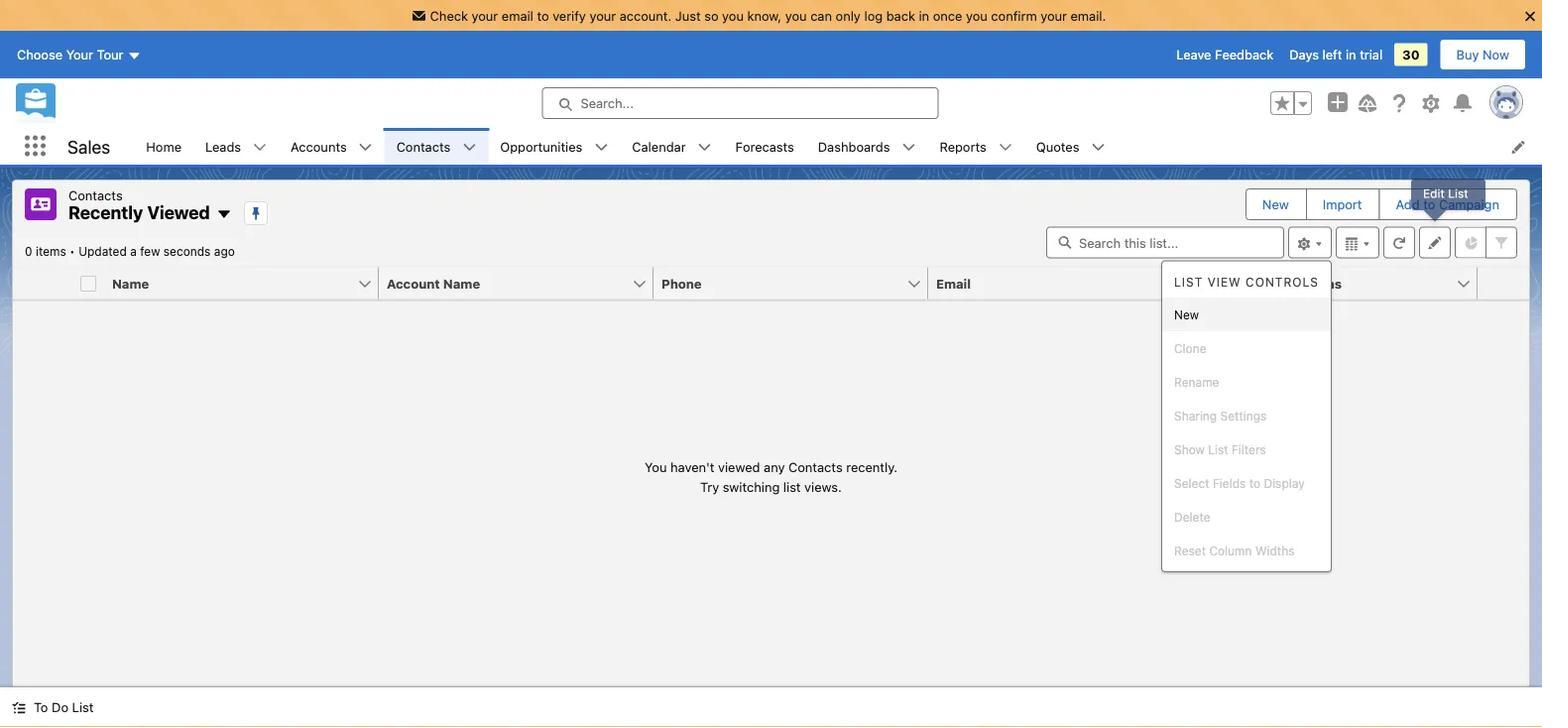 Task type: locate. For each thing, give the bounding box(es) containing it.
list right do
[[72, 700, 94, 715]]

menu inside the recently viewed|contacts|list view element
[[1163, 265, 1331, 567]]

buy now
[[1457, 47, 1510, 62]]

3 your from the left
[[1041, 8, 1067, 23]]

text default image inside "dashboards" list item
[[902, 140, 916, 154]]

in right back at top right
[[919, 8, 930, 23]]

email
[[936, 276, 971, 291]]

1 horizontal spatial in
[[1346, 47, 1357, 62]]

3 text default image from the left
[[594, 140, 608, 154]]

import
[[1323, 197, 1362, 212]]

text default image right the quotes
[[1092, 140, 1105, 154]]

text default image inside contacts list item
[[463, 140, 476, 154]]

1 horizontal spatial your
[[590, 8, 616, 23]]

trial
[[1360, 47, 1383, 62]]

status containing you haven't viewed any contacts recently.
[[645, 458, 898, 496]]

1 name from the left
[[112, 276, 149, 291]]

new
[[1263, 197, 1289, 212], [1174, 307, 1199, 321]]

to
[[537, 8, 549, 23], [1424, 197, 1436, 212], [1250, 476, 1261, 490]]

email element
[[928, 267, 1215, 300]]

do
[[52, 700, 68, 715]]

none search field inside the recently viewed|contacts|list view element
[[1046, 227, 1285, 258]]

status
[[645, 458, 898, 496]]

check your email to verify your account. just so you know, you can only log back in once you confirm your email.
[[430, 8, 1106, 23]]

0 horizontal spatial list
[[72, 700, 94, 715]]

2 vertical spatial to
[[1250, 476, 1261, 490]]

text default image for dashboards
[[902, 140, 916, 154]]

text default image for reports
[[999, 140, 1013, 154]]

contacts inside you haven't viewed any contacts recently. try switching list views.
[[789, 460, 843, 474]]

0 horizontal spatial new
[[1174, 307, 1199, 321]]

seconds
[[163, 245, 211, 258]]

2 horizontal spatial you
[[966, 8, 988, 23]]

contacts right the accounts list item
[[396, 139, 451, 154]]

text default image for calendar
[[698, 140, 712, 154]]

text default image right leads
[[253, 140, 267, 154]]

1 your from the left
[[472, 8, 498, 23]]

2 horizontal spatial your
[[1041, 8, 1067, 23]]

reports
[[940, 139, 987, 154]]

recently viewed|contacts|list view element
[[12, 180, 1531, 687]]

contacts up views. on the right bottom of the page
[[789, 460, 843, 474]]

text default image down search...
[[594, 140, 608, 154]]

opportunities list item
[[488, 128, 620, 165]]

name
[[112, 276, 149, 291], [443, 276, 480, 291]]

text default image for leads
[[253, 140, 267, 154]]

text default image
[[253, 140, 267, 154], [359, 140, 373, 154], [594, 140, 608, 154], [698, 140, 712, 154], [902, 140, 916, 154]]

filters
[[1232, 442, 1266, 456]]

text default image right 'reports'
[[999, 140, 1013, 154]]

account.
[[620, 8, 672, 23]]

account name
[[387, 276, 480, 291]]

item number element
[[13, 267, 72, 300]]

list
[[134, 128, 1542, 165]]

you right so
[[722, 8, 744, 23]]

settings
[[1221, 409, 1267, 423]]

buy
[[1457, 47, 1479, 62]]

text default image inside leads list item
[[253, 140, 267, 154]]

leads link
[[193, 128, 253, 165]]

in
[[919, 8, 930, 23], [1346, 47, 1357, 62]]

text default image inside the recently viewed|contacts|list view element
[[216, 206, 232, 222]]

contacts list item
[[385, 128, 488, 165]]

contacts inside contacts link
[[396, 139, 451, 154]]

to do list button
[[0, 687, 106, 727]]

phone element
[[654, 267, 940, 300]]

your
[[66, 47, 93, 62]]

new left the import
[[1263, 197, 1289, 212]]

only
[[836, 8, 861, 23]]

2 vertical spatial list
[[72, 700, 94, 715]]

2 horizontal spatial contacts
[[789, 460, 843, 474]]

0 vertical spatial new
[[1263, 197, 1289, 212]]

text default image
[[463, 140, 476, 154], [999, 140, 1013, 154], [1092, 140, 1105, 154], [216, 206, 232, 222], [12, 701, 26, 715]]

new for new link
[[1174, 307, 1199, 321]]

text default image left opportunities link
[[463, 140, 476, 154]]

None search field
[[1046, 227, 1285, 258]]

forecasts
[[736, 139, 794, 154]]

new up clone
[[1174, 307, 1199, 321]]

recently viewed
[[68, 202, 210, 223]]

sharing
[[1174, 409, 1217, 423]]

text default image inside the accounts list item
[[359, 140, 373, 154]]

cell
[[72, 267, 104, 300]]

select fields to display
[[1174, 476, 1305, 490]]

left
[[1323, 47, 1342, 62]]

menu containing list view controls
[[1163, 265, 1331, 567]]

to right fields
[[1250, 476, 1261, 490]]

a
[[130, 245, 137, 258]]

widths
[[1256, 544, 1295, 557]]

group
[[1271, 91, 1312, 115]]

calendar link
[[620, 128, 698, 165]]

alias
[[1311, 276, 1342, 291]]

days
[[1290, 47, 1319, 62]]

1 text default image from the left
[[253, 140, 267, 154]]

you right once
[[966, 8, 988, 23]]

rename
[[1174, 375, 1220, 389]]

0 vertical spatial contacts
[[396, 139, 451, 154]]

1 vertical spatial list
[[1208, 442, 1229, 456]]

you
[[722, 8, 744, 23], [785, 8, 807, 23], [966, 8, 988, 23]]

0 horizontal spatial your
[[472, 8, 498, 23]]

text default image right accounts
[[359, 140, 373, 154]]

name right account at the top left
[[443, 276, 480, 291]]

text default image inside opportunities 'list item'
[[594, 140, 608, 154]]

cell inside the recently viewed|contacts|list view element
[[72, 267, 104, 300]]

1 vertical spatial in
[[1346, 47, 1357, 62]]

to inside button
[[1424, 197, 1436, 212]]

viewed
[[147, 202, 210, 223]]

can
[[811, 8, 832, 23]]

sales
[[67, 136, 110, 157]]

1 vertical spatial new
[[1174, 307, 1199, 321]]

list
[[1174, 275, 1203, 289], [1208, 442, 1229, 456], [72, 700, 94, 715]]

home
[[146, 139, 182, 154]]

quotes link
[[1024, 128, 1092, 165]]

recently viewed status
[[25, 245, 79, 258]]

name inside "button"
[[112, 276, 149, 291]]

leave
[[1177, 47, 1212, 62]]

1 vertical spatial contacts
[[68, 187, 123, 202]]

opportunities link
[[488, 128, 594, 165]]

action element
[[1478, 267, 1530, 300]]

delete
[[1174, 510, 1211, 524]]

2 horizontal spatial list
[[1208, 442, 1229, 456]]

Search Recently Viewed list view. search field
[[1046, 227, 1285, 258]]

leads list item
[[193, 128, 279, 165]]

new inside button
[[1263, 197, 1289, 212]]

1 horizontal spatial to
[[1250, 476, 1261, 490]]

campaign
[[1439, 197, 1500, 212]]

0 horizontal spatial to
[[537, 8, 549, 23]]

your right the verify
[[590, 8, 616, 23]]

text default image right calendar
[[698, 140, 712, 154]]

5 text default image from the left
[[902, 140, 916, 154]]

text default image for contacts
[[463, 140, 476, 154]]

choose your tour
[[17, 47, 123, 62]]

1 horizontal spatial contacts
[[396, 139, 451, 154]]

calendar list item
[[620, 128, 724, 165]]

1 vertical spatial to
[[1424, 197, 1436, 212]]

to right email
[[537, 8, 549, 23]]

2 text default image from the left
[[359, 140, 373, 154]]

text default image left to
[[12, 701, 26, 715]]

quotes list item
[[1024, 128, 1117, 165]]

quotes
[[1036, 139, 1080, 154]]

contacts down sales
[[68, 187, 123, 202]]

search... button
[[542, 87, 939, 119]]

text default image up the ago
[[216, 206, 232, 222]]

add to campaign button
[[1380, 189, 1516, 219]]

0 vertical spatial in
[[919, 8, 930, 23]]

text default image left reports link
[[902, 140, 916, 154]]

to right add
[[1424, 197, 1436, 212]]

reset column widths
[[1174, 544, 1295, 557]]

text default image for quotes
[[1092, 140, 1105, 154]]

1 horizontal spatial new
[[1263, 197, 1289, 212]]

forecasts link
[[724, 128, 806, 165]]

0 vertical spatial to
[[537, 8, 549, 23]]

2 name from the left
[[443, 276, 480, 291]]

in right left
[[1346, 47, 1357, 62]]

text default image for opportunities
[[594, 140, 608, 154]]

2 horizontal spatial to
[[1424, 197, 1436, 212]]

sharing settings
[[1174, 409, 1267, 423]]

text default image inside reports list item
[[999, 140, 1013, 154]]

clone
[[1174, 341, 1207, 355]]

text default image inside quotes "list item"
[[1092, 140, 1105, 154]]

feedback
[[1215, 47, 1274, 62]]

search...
[[581, 96, 634, 111]]

your left email.
[[1041, 8, 1067, 23]]

1 horizontal spatial you
[[785, 8, 807, 23]]

contacts
[[396, 139, 451, 154], [68, 187, 123, 202], [789, 460, 843, 474]]

list right show
[[1208, 442, 1229, 456]]

1 horizontal spatial name
[[443, 276, 480, 291]]

0 horizontal spatial contacts
[[68, 187, 123, 202]]

name down '0 items • updated a few seconds ago'
[[112, 276, 149, 291]]

0 horizontal spatial you
[[722, 8, 744, 23]]

0 horizontal spatial name
[[112, 276, 149, 291]]

text default image inside calendar 'list item'
[[698, 140, 712, 154]]

0 vertical spatial list
[[1174, 275, 1203, 289]]

to inside 'link'
[[1250, 476, 1261, 490]]

you left can
[[785, 8, 807, 23]]

import button
[[1307, 189, 1378, 219]]

account
[[387, 276, 440, 291]]

0
[[25, 245, 32, 258]]

4 text default image from the left
[[698, 140, 712, 154]]

your left email
[[472, 8, 498, 23]]

text default image inside to do list button
[[12, 701, 26, 715]]

menu
[[1163, 265, 1331, 567]]

delete link
[[1163, 500, 1331, 534]]

2 vertical spatial contacts
[[789, 460, 843, 474]]

to
[[34, 700, 48, 715]]

list left view
[[1174, 275, 1203, 289]]



Task type: describe. For each thing, give the bounding box(es) containing it.
action image
[[1478, 267, 1530, 299]]

name element
[[104, 267, 391, 300]]

rename link
[[1163, 365, 1331, 399]]

reports list item
[[928, 128, 1024, 165]]

view
[[1208, 275, 1242, 289]]

0 horizontal spatial in
[[919, 8, 930, 23]]

list inside button
[[72, 700, 94, 715]]

list view controls
[[1174, 275, 1319, 289]]

clone link
[[1163, 331, 1331, 365]]

fields
[[1213, 476, 1246, 490]]

2 your from the left
[[590, 8, 616, 23]]

30
[[1403, 47, 1420, 62]]

account name element
[[379, 267, 666, 300]]

updated
[[79, 245, 127, 258]]

you haven't viewed any contacts recently. try switching list views.
[[645, 460, 898, 494]]

back
[[886, 8, 915, 23]]

phone button
[[654, 267, 907, 299]]

reset
[[1174, 544, 1206, 557]]

account name button
[[379, 267, 632, 299]]

opportunities
[[500, 139, 583, 154]]

dashboards link
[[806, 128, 902, 165]]

owner
[[1265, 276, 1308, 291]]

0 items • updated a few seconds ago
[[25, 245, 235, 258]]

reset column widths link
[[1163, 534, 1331, 567]]

list
[[784, 479, 801, 494]]

sharing settings link
[[1163, 399, 1331, 432]]

show
[[1174, 442, 1205, 456]]

contact owner alias
[[1211, 276, 1342, 291]]

verify
[[553, 8, 586, 23]]

items
[[36, 245, 66, 258]]

1 horizontal spatial list
[[1174, 275, 1203, 289]]

now
[[1483, 47, 1510, 62]]

3 you from the left
[[966, 8, 988, 23]]

buy now button
[[1440, 39, 1527, 71]]

1 you from the left
[[722, 8, 744, 23]]

select
[[1174, 476, 1210, 490]]

leave feedback
[[1177, 47, 1274, 62]]

know,
[[747, 8, 782, 23]]

recently.
[[846, 460, 898, 474]]

list containing home
[[134, 128, 1542, 165]]

select fields to display link
[[1163, 466, 1331, 500]]

haven't
[[671, 460, 715, 474]]

ago
[[214, 245, 235, 258]]

choose your tour button
[[16, 39, 142, 71]]

leads
[[205, 139, 241, 154]]

name inside button
[[443, 276, 480, 291]]

contact owner alias element
[[1203, 267, 1490, 300]]

switching
[[723, 479, 780, 494]]

viewed
[[718, 460, 760, 474]]

email.
[[1071, 8, 1106, 23]]

name button
[[104, 267, 357, 299]]

so
[[704, 8, 719, 23]]

dashboards
[[818, 139, 890, 154]]

leave feedback link
[[1177, 47, 1274, 62]]

•
[[70, 245, 75, 258]]

any
[[764, 460, 785, 474]]

phone
[[662, 276, 702, 291]]

item number image
[[13, 267, 72, 299]]

views.
[[805, 479, 842, 494]]

add
[[1396, 197, 1420, 212]]

add to campaign
[[1396, 197, 1500, 212]]

email button
[[928, 267, 1181, 299]]

just
[[675, 8, 701, 23]]

dashboards list item
[[806, 128, 928, 165]]

show list filters
[[1174, 442, 1266, 456]]

check
[[430, 8, 468, 23]]

once
[[933, 8, 963, 23]]

new for new button
[[1263, 197, 1289, 212]]

display
[[1264, 476, 1305, 490]]

days left in trial
[[1290, 47, 1383, 62]]

new link
[[1163, 298, 1331, 331]]

confirm
[[991, 8, 1037, 23]]

calendar
[[632, 139, 686, 154]]

accounts list item
[[279, 128, 385, 165]]

reports link
[[928, 128, 999, 165]]

2 you from the left
[[785, 8, 807, 23]]

accounts link
[[279, 128, 359, 165]]

accounts
[[291, 139, 347, 154]]

choose
[[17, 47, 63, 62]]

email
[[502, 8, 534, 23]]

log
[[864, 8, 883, 23]]

show list filters link
[[1163, 432, 1331, 466]]

to do list
[[34, 700, 94, 715]]

home link
[[134, 128, 193, 165]]

text default image for accounts
[[359, 140, 373, 154]]



Task type: vqa. For each thing, say whether or not it's contained in the screenshot.
text default image inside the "REPORTS" list item
yes



